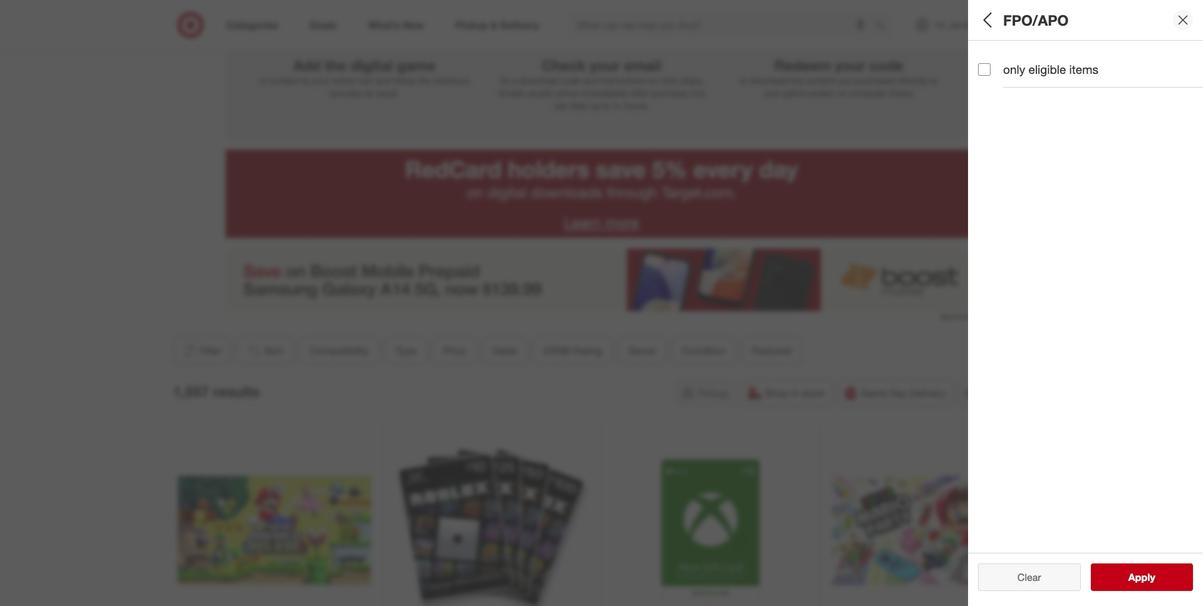 Task type: locate. For each thing, give the bounding box(es) containing it.
to
[[302, 75, 310, 86], [740, 75, 748, 86], [931, 75, 938, 86], [603, 100, 610, 111]]

pickup
[[699, 387, 729, 400]]

1 horizontal spatial on
[[649, 75, 659, 86]]

download up the usually
[[520, 75, 559, 86]]

0 horizontal spatial compatibility button
[[300, 337, 380, 365]]

code inside check your email for a download code and instructions on next steps. emails usually arrive immediately after purchase, but can take up to 4+ hours.
[[561, 75, 581, 86]]

price button
[[433, 337, 477, 365]]

and inside check your email for a download code and instructions on next steps. emails usually arrive immediately after purchase, but can take up to 4+ hours.
[[583, 75, 598, 86]]

delivery
[[910, 387, 947, 400]]

clear all
[[1012, 572, 1048, 584]]

0 horizontal spatial on
[[467, 184, 484, 202]]

sort button
[[236, 337, 295, 365]]

1 vertical spatial results
[[1137, 572, 1169, 584]]

0 vertical spatial digital
[[351, 56, 393, 74]]

next
[[661, 75, 678, 86]]

on down "redcard"
[[467, 184, 484, 202]]

your inside "add the digital game or content to your online cart and follow the checkout process as usual."
[[312, 75, 329, 86]]

more
[[606, 214, 639, 232]]

checkout
[[433, 75, 470, 86]]

download down redeem
[[751, 75, 789, 86]]

only eligible items
[[1004, 62, 1099, 77]]

0 horizontal spatial download
[[520, 75, 559, 86]]

compatibility inside all filters dialog
[[979, 54, 1054, 68]]

results right 1,557
[[213, 383, 260, 401]]

0 vertical spatial code
[[870, 56, 904, 74]]

0 vertical spatial compatibility
[[979, 54, 1054, 68]]

and up usual. in the left top of the page
[[376, 75, 391, 86]]

0 horizontal spatial and
[[376, 75, 391, 86]]

content
[[270, 75, 300, 86], [806, 75, 836, 86]]

1 horizontal spatial download
[[751, 75, 789, 86]]

1 vertical spatial on
[[467, 184, 484, 202]]

0 vertical spatial results
[[213, 383, 260, 401]]

code up arrive on the left of page
[[561, 75, 581, 86]]

0 vertical spatial on
[[649, 75, 659, 86]]

your up instructions
[[590, 56, 621, 74]]

1 horizontal spatial content
[[806, 75, 836, 86]]

items
[[1070, 62, 1099, 77]]

1 horizontal spatial or
[[839, 88, 847, 98]]

on
[[649, 75, 659, 86], [467, 184, 484, 202]]

you
[[839, 75, 853, 86]]

condition button
[[672, 337, 737, 365]]

digital down holders
[[488, 184, 527, 202]]

0 horizontal spatial or
[[259, 75, 267, 86]]

2 clear from the left
[[1018, 572, 1042, 584]]

genre button
[[618, 337, 667, 365]]

1 vertical spatial or
[[839, 88, 847, 98]]

1 horizontal spatial code
[[870, 56, 904, 74]]

2 download from the left
[[751, 75, 789, 86]]

to right up
[[603, 100, 610, 111]]

clear inside all filters dialog
[[1012, 572, 1036, 584]]

steps.
[[680, 75, 704, 86]]

1 content from the left
[[270, 75, 300, 86]]

0 horizontal spatial code
[[561, 75, 581, 86]]

1 horizontal spatial results
[[1137, 572, 1169, 584]]

game
[[397, 56, 436, 74], [784, 88, 806, 98]]

to down add
[[302, 75, 310, 86]]

your
[[590, 56, 621, 74], [836, 56, 866, 74], [312, 75, 329, 86], [764, 88, 781, 98]]

5%
[[653, 155, 687, 184]]

1 vertical spatial digital
[[488, 184, 527, 202]]

1 and from the left
[[376, 75, 391, 86]]

1 horizontal spatial compatibility
[[979, 54, 1054, 68]]

hours.
[[625, 100, 650, 111]]

cart
[[358, 75, 373, 86]]

featured
[[752, 345, 792, 357]]

filter button
[[173, 337, 231, 365]]

add
[[293, 56, 321, 74]]

1 vertical spatial compatibility
[[310, 345, 369, 357]]

game inside redeem your code to download the content you purchased directly to your game system or computer. enjoy!
[[784, 88, 806, 98]]

to inside "add the digital game or content to your online cart and follow the checkout process as usual."
[[302, 75, 310, 86]]

results inside see results button
[[1137, 572, 1169, 584]]

the right follow
[[418, 75, 431, 86]]

as
[[364, 88, 373, 98]]

0 horizontal spatial content
[[270, 75, 300, 86]]

1 horizontal spatial game
[[784, 88, 806, 98]]

up
[[590, 100, 600, 111]]

the up 'online'
[[325, 56, 347, 74]]

code
[[870, 56, 904, 74], [561, 75, 581, 86]]

2 horizontal spatial the
[[791, 75, 804, 86]]

follow
[[393, 75, 416, 86]]

download inside check your email for a download code and instructions on next steps. emails usually arrive immediately after purchase, but can take up to 4+ hours.
[[520, 75, 559, 86]]

game up follow
[[397, 56, 436, 74]]

redeem your code to download the content you purchased directly to your game system or computer. enjoy!
[[740, 56, 938, 98]]

digital up cart
[[351, 56, 393, 74]]

deals button
[[482, 337, 529, 365]]

1 download from the left
[[520, 75, 559, 86]]

online
[[332, 75, 355, 86]]

system
[[808, 88, 836, 98]]

0 horizontal spatial game
[[397, 56, 436, 74]]

your down add
[[312, 75, 329, 86]]

usual.
[[376, 88, 399, 98]]

the
[[325, 56, 347, 74], [418, 75, 431, 86], [791, 75, 804, 86]]

purchase,
[[651, 88, 690, 98]]

store
[[803, 387, 825, 400]]

clear for clear
[[1018, 572, 1042, 584]]

1 clear from the left
[[1012, 572, 1036, 584]]

1 vertical spatial game
[[784, 88, 806, 98]]

2 and from the left
[[583, 75, 598, 86]]

emails
[[499, 88, 525, 98]]

day
[[760, 155, 799, 184]]

code up purchased
[[870, 56, 904, 74]]

0 horizontal spatial results
[[213, 383, 260, 401]]

can
[[554, 100, 569, 111]]

results
[[213, 383, 260, 401], [1137, 572, 1169, 584]]

compatibility button
[[979, 41, 1204, 85], [300, 337, 380, 365]]

results for see results
[[1137, 572, 1169, 584]]

esrb rating
[[544, 345, 602, 357]]

search button
[[870, 11, 900, 41]]

and up the immediately
[[583, 75, 598, 86]]

shop in store button
[[742, 380, 833, 407]]

on left "next" at the right top of page
[[649, 75, 659, 86]]

your up you
[[836, 56, 866, 74]]

1 vertical spatial code
[[561, 75, 581, 86]]

xbox gift card (digital) image
[[614, 435, 807, 607], [614, 435, 807, 607]]

1 horizontal spatial digital
[[488, 184, 527, 202]]

game left system
[[784, 88, 806, 98]]

add the digital game or content to your online cart and follow the checkout process as usual.
[[259, 56, 470, 98]]

take
[[571, 100, 588, 111]]

0 horizontal spatial digital
[[351, 56, 393, 74]]

2 content from the left
[[806, 75, 836, 86]]

0 vertical spatial compatibility button
[[979, 41, 1204, 85]]

clear inside fpo/apo dialog
[[1018, 572, 1042, 584]]

compatibility
[[979, 54, 1054, 68], [310, 345, 369, 357]]

code inside redeem your code to download the content you purchased directly to your game system or computer. enjoy!
[[870, 56, 904, 74]]

content down add
[[270, 75, 300, 86]]

0 vertical spatial game
[[397, 56, 436, 74]]

esrb rating button
[[534, 337, 613, 365]]

1 horizontal spatial and
[[583, 75, 598, 86]]

results right see
[[1137, 572, 1169, 584]]

digital
[[351, 56, 393, 74], [488, 184, 527, 202]]

to inside check your email for a download code and instructions on next steps. emails usually arrive immediately after purchase, but can take up to 4+ hours.
[[603, 100, 610, 111]]

or inside "add the digital game or content to your online cart and follow the checkout process as usual."
[[259, 75, 267, 86]]

1 horizontal spatial compatibility button
[[979, 41, 1204, 85]]

every
[[694, 155, 753, 184]]

apply
[[1129, 572, 1156, 584]]

clear
[[1012, 572, 1036, 584], [1018, 572, 1042, 584]]

2
[[597, 11, 607, 33]]

content up system
[[806, 75, 836, 86]]

the down redeem
[[791, 75, 804, 86]]

fpo/apo dialog
[[969, 0, 1204, 607]]

or
[[259, 75, 267, 86], [839, 88, 847, 98]]

super mario party - nintendo switch image
[[832, 435, 1026, 607], [832, 435, 1026, 607]]

redeem
[[775, 56, 832, 74]]

1,557
[[173, 383, 209, 401]]

same day delivery button
[[838, 380, 955, 407]]

but
[[692, 88, 705, 98]]

digital inside "add the digital game or content to your online cart and follow the checkout process as usual."
[[351, 56, 393, 74]]

new super mario bros u deluxe - nintendo switch image
[[178, 435, 371, 607], [178, 435, 371, 607]]

0 vertical spatial or
[[259, 75, 267, 86]]

email
[[625, 56, 662, 74]]



Task type: vqa. For each thing, say whether or not it's contained in the screenshot.
the right Available
no



Task type: describe. For each thing, give the bounding box(es) containing it.
roblox gift card image
[[396, 435, 589, 607]]

search
[[870, 20, 900, 32]]

shop
[[765, 387, 789, 400]]

content inside redeem your code to download the content you purchased directly to your game system or computer. enjoy!
[[806, 75, 836, 86]]

check
[[542, 56, 586, 74]]

directly
[[900, 75, 928, 86]]

and inside "add the digital game or content to your online cart and follow the checkout process as usual."
[[376, 75, 391, 86]]

see
[[1116, 572, 1134, 584]]

0 horizontal spatial the
[[325, 56, 347, 74]]

process
[[330, 88, 362, 98]]

target.com.
[[662, 184, 737, 202]]

genre
[[629, 345, 656, 357]]

1 horizontal spatial the
[[418, 75, 431, 86]]

pickup button
[[676, 380, 737, 407]]

immediately
[[581, 88, 628, 98]]

esrb
[[544, 345, 571, 357]]

save
[[596, 155, 646, 184]]

sort
[[265, 345, 284, 357]]

after
[[631, 88, 649, 98]]

for
[[500, 75, 511, 86]]

3
[[834, 11, 845, 33]]

all filters
[[979, 11, 1039, 29]]

purchased
[[855, 75, 897, 86]]

download inside redeem your code to download the content you purchased directly to your game system or computer. enjoy!
[[751, 75, 789, 86]]

price
[[443, 345, 466, 357]]

all
[[979, 11, 996, 29]]

holders
[[508, 155, 590, 184]]

same
[[862, 387, 888, 400]]

1
[[359, 11, 370, 33]]

content inside "add the digital game or content to your online cart and follow the checkout process as usual."
[[270, 75, 300, 86]]

condition
[[683, 345, 726, 357]]

redcard holders save 5% every day
[[405, 155, 799, 184]]

1 vertical spatial compatibility button
[[300, 337, 380, 365]]

enjoy!
[[891, 88, 915, 98]]

deals
[[493, 345, 518, 357]]

rating
[[573, 345, 602, 357]]

day
[[890, 387, 908, 400]]

game inside "add the digital game or content to your online cart and follow the checkout process as usual."
[[397, 56, 436, 74]]

the inside redeem your code to download the content you purchased directly to your game system or computer. enjoy!
[[791, 75, 804, 86]]

featured button
[[742, 337, 803, 365]]

clear for clear all
[[1012, 572, 1036, 584]]

on digital downloads through target.com.
[[467, 184, 737, 202]]

only eligible items checkbox
[[979, 63, 991, 76]]

fpo/apo
[[1004, 11, 1069, 29]]

downloads
[[531, 184, 603, 202]]

your inside check your email for a download code and instructions on next steps. emails usually arrive immediately after purchase, but can take up to 4+ hours.
[[590, 56, 621, 74]]

in
[[792, 387, 800, 400]]

your down redeem
[[764, 88, 781, 98]]

eligible
[[1029, 62, 1067, 77]]

to right steps. on the top right of page
[[740, 75, 748, 86]]

see results button
[[1091, 564, 1194, 592]]

apply button
[[1091, 564, 1194, 592]]

filters
[[1000, 11, 1039, 29]]

type button
[[385, 337, 428, 365]]

instructions
[[601, 75, 646, 86]]

clear all button
[[979, 564, 1081, 592]]

learn
[[564, 214, 602, 232]]

computer.
[[849, 88, 888, 98]]

a
[[513, 75, 518, 86]]

or inside redeem your code to download the content you purchased directly to your game system or computer. enjoy!
[[839, 88, 847, 98]]

4+
[[613, 100, 623, 111]]

all
[[1038, 572, 1048, 584]]

filter
[[200, 345, 222, 357]]

all filters dialog
[[969, 0, 1204, 607]]

to right directly
[[931, 75, 938, 86]]

same day delivery
[[862, 387, 947, 400]]

usually
[[527, 88, 554, 98]]

through
[[607, 184, 658, 202]]

sponsored
[[941, 312, 978, 322]]

shop in store
[[765, 387, 825, 400]]

learn more
[[564, 214, 639, 232]]

clear button
[[979, 564, 1081, 592]]

1,557 results
[[173, 383, 260, 401]]

arrive
[[557, 88, 578, 98]]

see results
[[1116, 572, 1169, 584]]

0 horizontal spatial compatibility
[[310, 345, 369, 357]]

redcard
[[405, 155, 502, 184]]

advertisement region
[[226, 249, 978, 311]]

What can we help you find? suggestions appear below search field
[[570, 11, 878, 39]]

results for 1,557 results
[[213, 383, 260, 401]]

on inside check your email for a download code and instructions on next steps. emails usually arrive immediately after purchase, but can take up to 4+ hours.
[[649, 75, 659, 86]]

Include out of stock checkbox
[[979, 492, 991, 505]]

type
[[396, 345, 417, 357]]

only
[[1004, 62, 1026, 77]]



